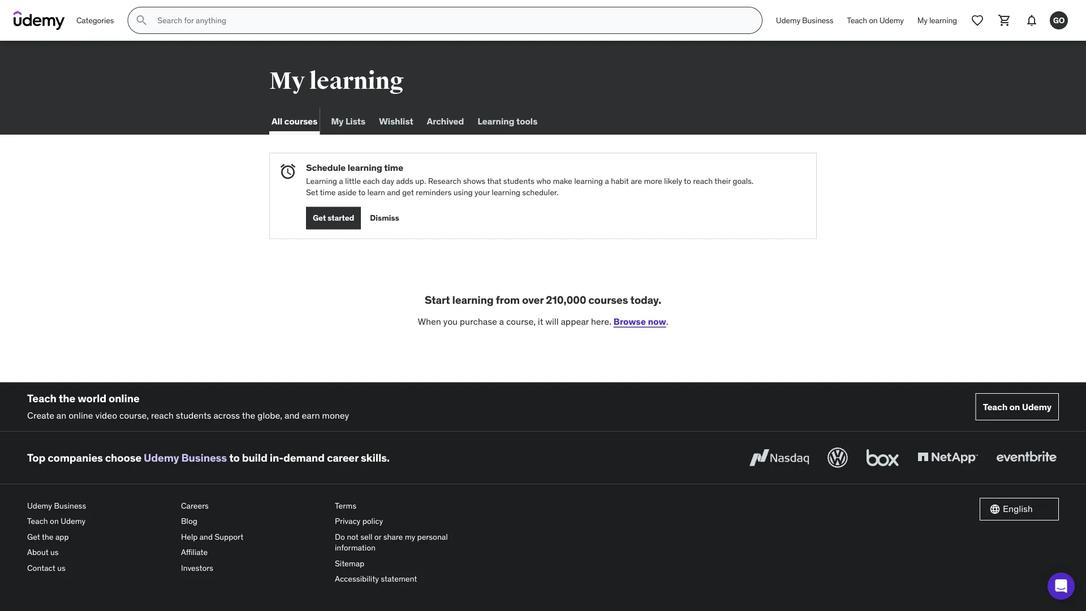 Task type: locate. For each thing, give the bounding box(es) containing it.
udemy image
[[14, 11, 65, 30]]

get started
[[313, 213, 354, 223]]

0 horizontal spatial online
[[69, 410, 93, 421]]

get up "about"
[[27, 532, 40, 542]]

1 vertical spatial get
[[27, 532, 40, 542]]

2 horizontal spatial the
[[242, 410, 255, 421]]

their
[[715, 176, 731, 186]]

0 horizontal spatial the
[[42, 532, 54, 542]]

reach left "their"
[[693, 176, 713, 186]]

2 vertical spatial business
[[54, 500, 86, 511]]

1 horizontal spatial online
[[109, 391, 140, 405]]

0 vertical spatial my
[[918, 15, 928, 25]]

earn
[[302, 410, 320, 421]]

my learning link
[[911, 7, 964, 34]]

scheduler.
[[522, 187, 559, 197]]

purchase
[[460, 316, 497, 327]]

teach inside udemy business teach on udemy get the app about us contact us
[[27, 516, 48, 526]]

teach on udemy
[[847, 15, 904, 25], [983, 401, 1052, 413]]

0 vertical spatial teach on udemy link
[[840, 7, 911, 34]]

business for udemy business
[[802, 15, 834, 25]]

all courses link
[[269, 108, 320, 135]]

2 horizontal spatial my
[[918, 15, 928, 25]]

in-
[[270, 451, 283, 464]]

shows
[[463, 176, 486, 186]]

2 vertical spatial and
[[200, 532, 213, 542]]

1 vertical spatial the
[[242, 410, 255, 421]]

us
[[50, 547, 59, 557], [57, 563, 66, 573]]

0 horizontal spatial students
[[176, 410, 211, 421]]

1 vertical spatial my
[[269, 66, 305, 96]]

go
[[1053, 15, 1065, 25]]

aside
[[338, 187, 357, 197]]

1 horizontal spatial courses
[[589, 293, 628, 306]]

0 horizontal spatial a
[[339, 176, 343, 186]]

course, right video
[[119, 410, 149, 421]]

using
[[454, 187, 473, 197]]

0 vertical spatial time
[[384, 162, 403, 173]]

udemy business link
[[769, 7, 840, 34], [144, 451, 227, 464], [27, 498, 172, 513]]

get started button
[[306, 207, 361, 229]]

1 horizontal spatial business
[[181, 451, 227, 464]]

make
[[553, 176, 573, 186]]

wishlist link
[[377, 108, 416, 135]]

time
[[384, 162, 403, 173], [320, 187, 336, 197]]

0 vertical spatial on
[[869, 15, 878, 25]]

today.
[[631, 293, 662, 306]]

1 vertical spatial my learning
[[269, 66, 404, 96]]

my left the wishlist "icon"
[[918, 15, 928, 25]]

1 horizontal spatial reach
[[693, 176, 713, 186]]

your
[[475, 187, 490, 197]]

my left lists
[[331, 115, 344, 127]]

the inside udemy business teach on udemy get the app about us contact us
[[42, 532, 54, 542]]

2 vertical spatial on
[[50, 516, 59, 526]]

0 vertical spatial courses
[[284, 115, 318, 127]]

my
[[405, 532, 415, 542]]

affiliate link
[[181, 545, 326, 560]]

online right an
[[69, 410, 93, 421]]

and
[[387, 187, 400, 197], [285, 410, 300, 421], [200, 532, 213, 542]]

my learning
[[918, 15, 957, 25], [269, 66, 404, 96]]

get inside udemy business teach on udemy get the app about us contact us
[[27, 532, 40, 542]]

to
[[684, 176, 691, 186], [358, 187, 366, 197], [229, 451, 240, 464]]

blog link
[[181, 513, 326, 529]]

learning left 'tools'
[[478, 115, 515, 127]]

0 vertical spatial students
[[504, 176, 535, 186]]

0 vertical spatial udemy business link
[[769, 7, 840, 34]]

0 vertical spatial to
[[684, 176, 691, 186]]

contact
[[27, 563, 55, 573]]

terms link
[[335, 498, 480, 513]]

nasdaq image
[[747, 445, 812, 470]]

us right contact
[[57, 563, 66, 573]]

reach right video
[[151, 410, 174, 421]]

time up day
[[384, 162, 403, 173]]

2 vertical spatial to
[[229, 451, 240, 464]]

a left habit
[[605, 176, 609, 186]]

the left the app
[[42, 532, 54, 542]]

courses up here. at right
[[589, 293, 628, 306]]

2 horizontal spatial business
[[802, 15, 834, 25]]

box image
[[864, 445, 902, 470]]

1 vertical spatial students
[[176, 410, 211, 421]]

set
[[306, 187, 318, 197]]

online
[[109, 391, 140, 405], [69, 410, 93, 421]]

1 horizontal spatial teach on udemy link
[[840, 7, 911, 34]]

0 horizontal spatial and
[[200, 532, 213, 542]]

a left the little
[[339, 176, 343, 186]]

udemy
[[776, 15, 801, 25], [880, 15, 904, 25], [1022, 401, 1052, 413], [144, 451, 179, 464], [27, 500, 52, 511], [61, 516, 86, 526]]

1 horizontal spatial to
[[358, 187, 366, 197]]

1 vertical spatial online
[[69, 410, 93, 421]]

0 vertical spatial course,
[[506, 316, 536, 327]]

students inside schedule learning time learning a little each day adds up. research shows that students who make learning a habit are more likely to reach their goals. set time aside to learn and get reminders using your learning scheduler.
[[504, 176, 535, 186]]

0 horizontal spatial get
[[27, 532, 40, 542]]

0 horizontal spatial course,
[[119, 410, 149, 421]]

0 vertical spatial get
[[313, 213, 326, 223]]

not
[[347, 532, 359, 542]]

it
[[538, 316, 543, 327]]

learning
[[930, 15, 957, 25], [309, 66, 404, 96], [348, 162, 382, 173], [574, 176, 603, 186], [492, 187, 521, 197], [452, 293, 494, 306]]

learn
[[368, 187, 385, 197]]

money
[[322, 410, 349, 421]]

learning down schedule
[[306, 176, 337, 186]]

learning inside schedule learning time learning a little each day adds up. research shows that students who make learning a habit are more likely to reach their goals. set time aside to learn and get reminders using your learning scheduler.
[[306, 176, 337, 186]]

students left the across
[[176, 410, 211, 421]]

and inside schedule learning time learning a little each day adds up. research shows that students who make learning a habit are more likely to reach their goals. set time aside to learn and get reminders using your learning scheduler.
[[387, 187, 400, 197]]

0 vertical spatial my learning
[[918, 15, 957, 25]]

1 vertical spatial time
[[320, 187, 336, 197]]

build
[[242, 451, 268, 464]]

an
[[57, 410, 66, 421]]

0 horizontal spatial courses
[[284, 115, 318, 127]]

learning left the wishlist "icon"
[[930, 15, 957, 25]]

about us link
[[27, 545, 172, 560]]

shopping cart with 0 items image
[[998, 14, 1012, 27]]

0 horizontal spatial teach on udemy link
[[27, 513, 172, 529]]

0 horizontal spatial time
[[320, 187, 336, 197]]

and down day
[[387, 187, 400, 197]]

2 horizontal spatial and
[[387, 187, 400, 197]]

submit search image
[[135, 14, 148, 27]]

0 horizontal spatial business
[[54, 500, 86, 511]]

online up video
[[109, 391, 140, 405]]

course, left it
[[506, 316, 536, 327]]

on
[[869, 15, 878, 25], [1010, 401, 1020, 413], [50, 516, 59, 526]]

teach on udemy link
[[840, 7, 911, 34], [976, 393, 1059, 421], [27, 513, 172, 529]]

1 vertical spatial teach on udemy
[[983, 401, 1052, 413]]

learning up lists
[[309, 66, 404, 96]]

goals.
[[733, 176, 754, 186]]

learning up 'each'
[[348, 162, 382, 173]]

on inside udemy business teach on udemy get the app about us contact us
[[50, 516, 59, 526]]

and left earn
[[285, 410, 300, 421]]

2 vertical spatial udemy business link
[[27, 498, 172, 513]]

eventbrite image
[[994, 445, 1059, 470]]

learning up 'purchase'
[[452, 293, 494, 306]]

to right likely
[[684, 176, 691, 186]]

teach inside teach the world online create an online video course, reach students across the globe, and earn money
[[27, 391, 56, 405]]

appear
[[561, 316, 589, 327]]

to down the little
[[358, 187, 366, 197]]

who
[[537, 176, 551, 186]]

0 vertical spatial and
[[387, 187, 400, 197]]

top
[[27, 451, 45, 464]]

sitemap
[[335, 558, 365, 568]]

about
[[27, 547, 49, 557]]

2 vertical spatial the
[[42, 532, 54, 542]]

students up the scheduler. at the top of the page
[[504, 176, 535, 186]]

1 horizontal spatial the
[[59, 391, 75, 405]]

sell
[[361, 532, 373, 542]]

1 horizontal spatial my
[[331, 115, 344, 127]]

sitemap link
[[335, 556, 480, 571]]

get
[[402, 187, 414, 197]]

.
[[666, 316, 669, 327]]

reach inside teach the world online create an online video course, reach students across the globe, and earn money
[[151, 410, 174, 421]]

get
[[313, 213, 326, 223], [27, 532, 40, 542]]

the left globe, at the left bottom of page
[[242, 410, 255, 421]]

0 vertical spatial teach on udemy
[[847, 15, 904, 25]]

1 horizontal spatial get
[[313, 213, 326, 223]]

teach
[[847, 15, 867, 25], [27, 391, 56, 405], [983, 401, 1008, 413], [27, 516, 48, 526]]

likely
[[664, 176, 682, 186]]

top companies choose udemy business to build in-demand career skills.
[[27, 451, 390, 464]]

1 horizontal spatial time
[[384, 162, 403, 173]]

choose
[[105, 451, 142, 464]]

course, inside teach the world online create an online video course, reach students across the globe, and earn money
[[119, 410, 149, 421]]

1 vertical spatial and
[[285, 410, 300, 421]]

my up all courses
[[269, 66, 305, 96]]

2 vertical spatial my
[[331, 115, 344, 127]]

get left started
[[313, 213, 326, 223]]

0 horizontal spatial reach
[[151, 410, 174, 421]]

start
[[425, 293, 450, 306]]

udemy business teach on udemy get the app about us contact us
[[27, 500, 86, 573]]

learning right the make
[[574, 176, 603, 186]]

2 horizontal spatial teach on udemy link
[[976, 393, 1059, 421]]

help and support link
[[181, 529, 326, 545]]

globe,
[[258, 410, 282, 421]]

0 vertical spatial learning
[[478, 115, 515, 127]]

0 vertical spatial business
[[802, 15, 834, 25]]

0 horizontal spatial my
[[269, 66, 305, 96]]

video
[[95, 410, 117, 421]]

learning
[[478, 115, 515, 127], [306, 176, 337, 186]]

the up an
[[59, 391, 75, 405]]

and right 'help'
[[200, 532, 213, 542]]

1 vertical spatial reach
[[151, 410, 174, 421]]

0 vertical spatial reach
[[693, 176, 713, 186]]

my for my learning link
[[918, 15, 928, 25]]

1 horizontal spatial and
[[285, 410, 300, 421]]

to left build
[[229, 451, 240, 464]]

blog
[[181, 516, 197, 526]]

0 horizontal spatial to
[[229, 451, 240, 464]]

you
[[443, 316, 458, 327]]

a down from
[[499, 316, 504, 327]]

1 horizontal spatial students
[[504, 176, 535, 186]]

my learning left the wishlist "icon"
[[918, 15, 957, 25]]

learning tools link
[[475, 108, 540, 135]]

my learning up my lists
[[269, 66, 404, 96]]

us right "about"
[[50, 547, 59, 557]]

0 vertical spatial online
[[109, 391, 140, 405]]

wishlist
[[379, 115, 413, 127]]

schedule
[[306, 162, 346, 173]]

0 horizontal spatial learning
[[306, 176, 337, 186]]

1 vertical spatial on
[[1010, 401, 1020, 413]]

terms
[[335, 500, 356, 511]]

business inside udemy business teach on udemy get the app about us contact us
[[54, 500, 86, 511]]

time right set
[[320, 187, 336, 197]]

my inside 'link'
[[331, 115, 344, 127]]

2 horizontal spatial on
[[1010, 401, 1020, 413]]

Search for anything text field
[[155, 11, 749, 30]]

0 horizontal spatial on
[[50, 516, 59, 526]]

here.
[[591, 316, 612, 327]]

1 vertical spatial us
[[57, 563, 66, 573]]

1 vertical spatial teach on udemy link
[[976, 393, 1059, 421]]

1 vertical spatial udemy business link
[[144, 451, 227, 464]]

1 vertical spatial learning
[[306, 176, 337, 186]]

1 vertical spatial course,
[[119, 410, 149, 421]]

the
[[59, 391, 75, 405], [242, 410, 255, 421], [42, 532, 54, 542]]

courses right all
[[284, 115, 318, 127]]



Task type: vqa. For each thing, say whether or not it's contained in the screenshot.
leftmost xsmall icon
no



Task type: describe. For each thing, give the bounding box(es) containing it.
are
[[631, 176, 642, 186]]

0 horizontal spatial my learning
[[269, 66, 404, 96]]

get the app link
[[27, 529, 172, 545]]

and inside careers blog help and support affiliate investors
[[200, 532, 213, 542]]

students inside teach the world online create an online video course, reach students across the globe, and earn money
[[176, 410, 211, 421]]

all
[[272, 115, 282, 127]]

and inside teach the world online create an online video course, reach students across the globe, and earn money
[[285, 410, 300, 421]]

small image
[[990, 503, 1001, 515]]

investors link
[[181, 560, 326, 576]]

go link
[[1046, 7, 1073, 34]]

1 horizontal spatial a
[[499, 316, 504, 327]]

policy
[[363, 516, 383, 526]]

investors
[[181, 563, 213, 573]]

english button
[[980, 498, 1059, 520]]

reminders
[[416, 187, 452, 197]]

my lists
[[331, 115, 365, 127]]

dismiss
[[370, 213, 399, 223]]

1 horizontal spatial my learning
[[918, 15, 957, 25]]

categories button
[[70, 7, 121, 34]]

all courses
[[272, 115, 318, 127]]

notifications image
[[1025, 14, 1039, 27]]

demand
[[283, 451, 325, 464]]

210,000
[[546, 293, 586, 306]]

2 horizontal spatial a
[[605, 176, 609, 186]]

will
[[546, 316, 559, 327]]

companies
[[48, 451, 103, 464]]

careers link
[[181, 498, 326, 513]]

archived
[[427, 115, 464, 127]]

careers blog help and support affiliate investors
[[181, 500, 243, 573]]

personal
[[417, 532, 448, 542]]

day
[[382, 176, 394, 186]]

english
[[1003, 503, 1033, 515]]

career
[[327, 451, 359, 464]]

when you purchase a course, it will appear here. browse now .
[[418, 316, 669, 327]]

start learning from over 210,000 courses today.
[[425, 293, 662, 306]]

schedule learning time learning a little each day adds up. research shows that students who make learning a habit are more likely to reach their goals. set time aside to learn and get reminders using your learning scheduler.
[[306, 162, 754, 197]]

1 horizontal spatial on
[[869, 15, 878, 25]]

wishlist image
[[971, 14, 985, 27]]

habit
[[611, 176, 629, 186]]

categories
[[76, 15, 114, 25]]

that
[[487, 176, 502, 186]]

my for my lists 'link'
[[331, 115, 344, 127]]

0 vertical spatial the
[[59, 391, 75, 405]]

support
[[215, 532, 243, 542]]

lists
[[346, 115, 365, 127]]

learning tools
[[478, 115, 538, 127]]

1 horizontal spatial course,
[[506, 316, 536, 327]]

contact us link
[[27, 560, 172, 576]]

from
[[496, 293, 520, 306]]

udemy business
[[776, 15, 834, 25]]

1 vertical spatial to
[[358, 187, 366, 197]]

create
[[27, 410, 54, 421]]

teach the world online create an online video course, reach students across the globe, and earn money
[[27, 391, 349, 421]]

research
[[428, 176, 461, 186]]

browse now link
[[614, 316, 666, 327]]

my lists link
[[329, 108, 368, 135]]

browse
[[614, 316, 646, 327]]

1 vertical spatial business
[[181, 451, 227, 464]]

adds
[[396, 176, 413, 186]]

up.
[[415, 176, 426, 186]]

get inside button
[[313, 213, 326, 223]]

help
[[181, 532, 198, 542]]

information
[[335, 543, 376, 553]]

do not sell or share my personal information button
[[335, 529, 480, 556]]

1 horizontal spatial teach on udemy
[[983, 401, 1052, 413]]

netapp image
[[916, 445, 981, 470]]

or
[[374, 532, 382, 542]]

accessibility
[[335, 574, 379, 584]]

reach inside schedule learning time learning a little each day adds up. research shows that students who make learning a habit are more likely to reach their goals. set time aside to learn and get reminders using your learning scheduler.
[[693, 176, 713, 186]]

world
[[78, 391, 106, 405]]

dismiss button
[[370, 207, 399, 229]]

1 horizontal spatial learning
[[478, 115, 515, 127]]

do
[[335, 532, 345, 542]]

each
[[363, 176, 380, 186]]

accessibility statement link
[[335, 571, 480, 587]]

when
[[418, 316, 441, 327]]

volkswagen image
[[826, 445, 850, 470]]

privacy policy link
[[335, 513, 480, 529]]

tools
[[516, 115, 538, 127]]

0 horizontal spatial teach on udemy
[[847, 15, 904, 25]]

1 vertical spatial courses
[[589, 293, 628, 306]]

learning down that
[[492, 187, 521, 197]]

skills.
[[361, 451, 390, 464]]

2 vertical spatial teach on udemy link
[[27, 513, 172, 529]]

0 vertical spatial us
[[50, 547, 59, 557]]

over
[[522, 293, 544, 306]]

terms privacy policy do not sell or share my personal information sitemap accessibility statement
[[335, 500, 448, 584]]

little
[[345, 176, 361, 186]]

business for udemy business teach on udemy get the app about us contact us
[[54, 500, 86, 511]]

statement
[[381, 574, 417, 584]]

app
[[55, 532, 69, 542]]

more
[[644, 176, 662, 186]]

2 horizontal spatial to
[[684, 176, 691, 186]]



